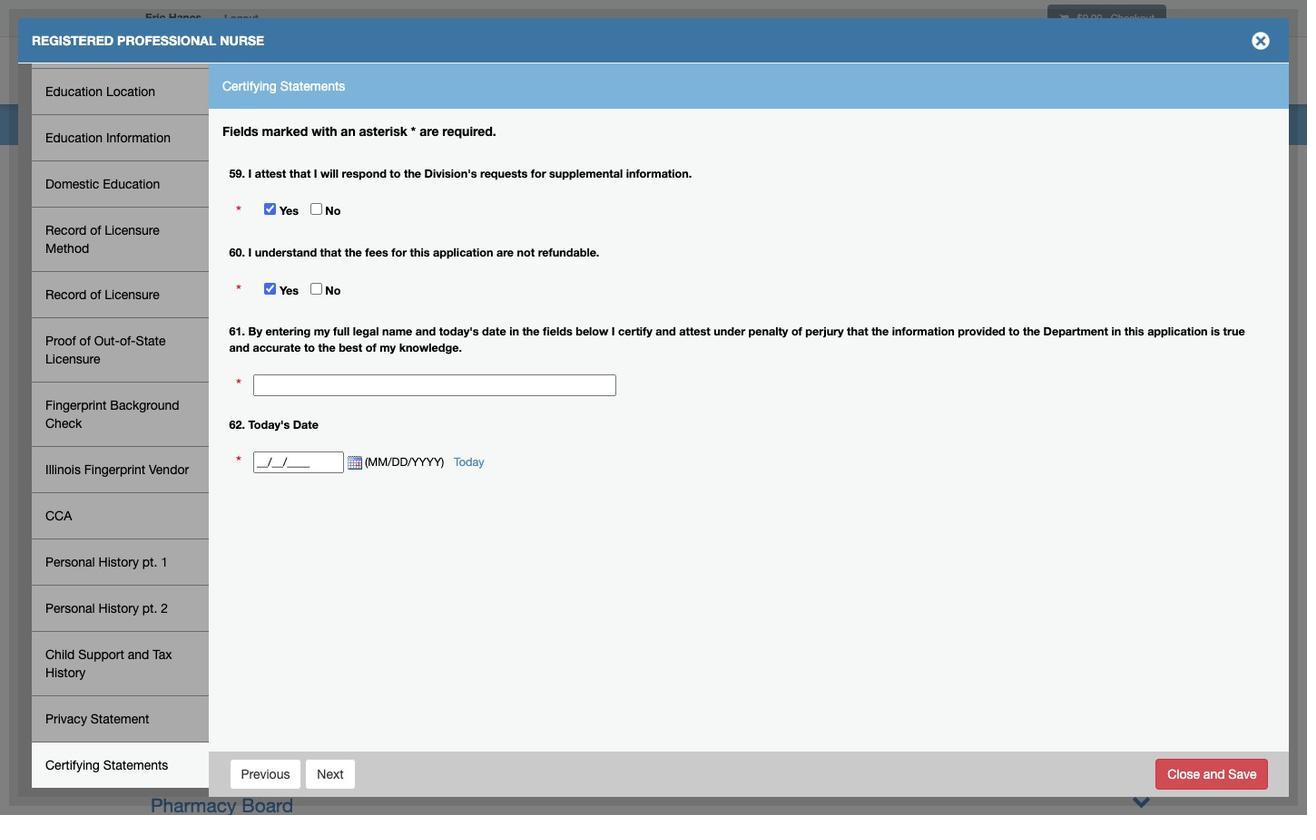 Task type: vqa. For each thing, say whether or not it's contained in the screenshot.
the shopping cart image
yes



Task type: locate. For each thing, give the bounding box(es) containing it.
my down "name"
[[380, 342, 396, 355]]

fingerprint inside fingerprint background check
[[45, 398, 107, 413]]

0 horizontal spatial attest
[[255, 167, 286, 180]]

collection
[[151, 295, 236, 317]]

0 vertical spatial history
[[99, 555, 139, 570]]

start link up "tax"
[[142, 609, 169, 624]]

1 start link from the top
[[142, 609, 169, 624]]

of for proof of out-of-state licensure
[[79, 334, 91, 349]]

fees
[[365, 246, 388, 260]]

online services link
[[1036, 41, 1171, 104]]

start up "tax"
[[142, 609, 169, 624]]

0 vertical spatial application
[[433, 246, 493, 260]]

None button
[[229, 759, 302, 790], [305, 759, 355, 790], [1156, 759, 1268, 790], [229, 759, 302, 790], [305, 759, 355, 790], [1156, 759, 1268, 790]]

personal down cca
[[45, 555, 95, 570]]

2 vertical spatial licensure
[[45, 352, 100, 367]]

0 vertical spatial education
[[45, 84, 103, 99]]

start link up occupational
[[142, 722, 169, 736]]

0 horizontal spatial in
[[509, 325, 519, 339]]

fingerprint up check
[[45, 398, 107, 413]]

attest left "under"
[[679, 325, 711, 339]]

start link
[[142, 609, 169, 624], [142, 637, 169, 652], [142, 693, 169, 708], [142, 722, 169, 736]]

my account link
[[935, 41, 1036, 104]]

certifying up fields
[[222, 79, 277, 93]]

60. i understand that the fees for this application are not refundable. element
[[253, 280, 341, 304]]

education
[[45, 84, 103, 99], [45, 131, 103, 145], [103, 177, 160, 192]]

nursing down medical corporation link
[[151, 535, 217, 556]]

yes for yes checkbox corresponding to "60. i understand that the fees for this application are not refundable." element on the top left
[[280, 284, 299, 298]]

personal for personal history pt. 1
[[45, 555, 95, 570]]

medical down the massage at the bottom left of the page
[[151, 475, 218, 496]]

full
[[333, 325, 350, 339]]

1 horizontal spatial in
[[1111, 325, 1121, 339]]

i
[[248, 167, 252, 180], [314, 167, 317, 180], [248, 246, 252, 260], [612, 325, 615, 339]]

board
[[253, 235, 304, 257], [259, 265, 310, 287], [311, 295, 362, 317], [580, 325, 632, 347], [211, 355, 262, 377], [586, 385, 637, 407], [308, 445, 359, 467], [223, 475, 275, 496], [222, 535, 274, 556], [344, 765, 395, 787]]

this
[[410, 246, 430, 260], [1124, 325, 1144, 339]]

statements up with
[[280, 79, 345, 93]]

0 vertical spatial licensure
[[105, 223, 160, 238]]

licensure down proof
[[45, 352, 100, 367]]

perjury
[[805, 325, 844, 339]]

yes inside the 59. i attest that i will respond to the division's requests for supplemental information. element
[[280, 205, 299, 218]]

1 vertical spatial pt.
[[142, 602, 157, 616]]

education down information
[[103, 177, 160, 192]]

attest right 59.
[[255, 167, 286, 180]]

in right the date
[[509, 325, 519, 339]]

61. By entering my full legal name and today's date in the fields below I certify and attest under penalty of perjury that the information provided to the Department in this application is true and accurate to the best of my knowledge. text field
[[253, 375, 616, 397]]

in
[[509, 325, 519, 339], [1111, 325, 1121, 339]]

my left full
[[314, 325, 330, 339]]

fingerprint right illinois
[[84, 463, 145, 477]]

education up domestic
[[45, 131, 103, 145]]

education for education location
[[45, 84, 103, 99]]

3 start link from the top
[[142, 693, 169, 708]]

yes checkbox left no option
[[264, 204, 276, 216]]

0 vertical spatial personal
[[45, 555, 95, 570]]

yes inside "60. i understand that the fees for this application are not refundable." element
[[280, 284, 299, 298]]

privacy statement
[[45, 713, 149, 727]]

licensure for record of licensure
[[105, 288, 160, 302]]

1 vertical spatial certifying
[[45, 759, 100, 773]]

personal history pt. 2
[[45, 602, 168, 616]]

1 horizontal spatial my
[[380, 342, 396, 355]]

no for no checkbox
[[325, 284, 341, 298]]

my account
[[949, 66, 1021, 79]]

provided
[[958, 325, 1006, 339]]

personal
[[45, 555, 95, 570], [45, 602, 95, 616]]

start up occupational
[[142, 722, 169, 736]]

62. Today's Date text field
[[253, 452, 344, 474]]

domestic
[[45, 177, 99, 192]]

0 vertical spatial chevron down image
[[1132, 762, 1151, 782]]

date
[[293, 418, 319, 432]]

of down domestic education
[[90, 223, 101, 238]]

of up out-
[[90, 288, 101, 302]]

yes checkbox up agency
[[264, 283, 276, 295]]

1 vertical spatial application
[[1147, 325, 1208, 339]]

start
[[142, 609, 169, 624], [142, 637, 169, 652], [142, 693, 169, 708], [142, 722, 169, 736]]

2 yes checkbox from the top
[[264, 283, 276, 295]]

No checkbox
[[310, 283, 322, 295]]

and up knowledge.
[[416, 325, 436, 339]]

department
[[1043, 325, 1108, 339]]

1 horizontal spatial are
[[496, 246, 514, 260]]

nursing
[[109, 38, 153, 53], [151, 535, 217, 556]]

1 horizontal spatial attest
[[679, 325, 711, 339]]

2 vertical spatial that
[[847, 325, 868, 339]]

attest
[[255, 167, 286, 180], [679, 325, 711, 339]]

proof
[[45, 334, 76, 349]]

for right requests
[[531, 167, 546, 180]]

eric
[[145, 11, 166, 25]]

0 vertical spatial that
[[289, 167, 311, 180]]

dental
[[151, 355, 205, 377]]

2 in from the left
[[1111, 325, 1121, 339]]

1 vertical spatial this
[[1124, 325, 1144, 339]]

1 vertical spatial no
[[325, 284, 341, 298]]

the down full
[[318, 342, 336, 355]]

by
[[248, 325, 262, 339]]

2 medical from the top
[[151, 505, 218, 526]]

dental board link
[[151, 355, 262, 377]]

certifying down privacy
[[45, 759, 100, 773]]

59. i attest that i will respond to the division's requests for supplemental information. element
[[253, 200, 341, 225]]

0 vertical spatial to
[[390, 167, 401, 180]]

0 vertical spatial no
[[325, 205, 341, 218]]

fingerprint up company
[[320, 385, 412, 407]]

start down 2
[[142, 637, 169, 652]]

2 vertical spatial education
[[103, 177, 160, 192]]

chevron down image
[[1132, 322, 1151, 341]]

personal up child
[[45, 602, 95, 616]]

yes
[[280, 205, 299, 218], [280, 284, 299, 298]]

no inside the 59. i attest that i will respond to the division's requests for supplemental information. element
[[325, 205, 341, 218]]

i inside the 61. by entering my full legal name and today's date in the fields below i certify and attest under penalty of perjury that the information provided to the department in this application is true and accurate to the best of my knowledge.
[[612, 325, 615, 339]]

& down today
[[466, 475, 478, 496]]

occupational therapy board link
[[151, 762, 1151, 787]]

* up 62.
[[236, 376, 241, 394]]

statement
[[91, 713, 149, 727]]

(physician
[[280, 475, 366, 496]]

1 vertical spatial licensure
[[105, 288, 160, 302]]

fingerprint inside dental board detective, security, fingerprint & alarm contractor board limited liability company massage therapy board medical board (physician & surgeon & chiropractor) medical corporation
[[320, 385, 412, 407]]

to
[[390, 167, 401, 180], [1009, 325, 1020, 339], [304, 342, 315, 355]]

not
[[517, 246, 535, 260]]

nursing board (rn, lpn & apn)
[[151, 535, 424, 556]]

Yes checkbox
[[264, 204, 276, 216], [264, 283, 276, 295]]

history for 1
[[99, 555, 139, 570]]

1 vertical spatial chevron down image
[[1132, 792, 1151, 811]]

start link down 2
[[142, 637, 169, 652]]

that left 'will'
[[289, 167, 311, 180]]

1 pt. from the top
[[142, 555, 157, 570]]

0 vertical spatial pt.
[[142, 555, 157, 570]]

record of licensure method
[[45, 223, 160, 256]]

pt. left 1
[[142, 555, 157, 570]]

1 horizontal spatial certifying statements
[[222, 79, 345, 93]]

licensure inside record of licensure method
[[105, 223, 160, 238]]

1 vertical spatial personal
[[45, 602, 95, 616]]

and left "tax"
[[128, 648, 149, 663]]

statements down "statement"
[[103, 759, 168, 773]]

1 vertical spatial yes
[[280, 284, 299, 298]]

1 vertical spatial my
[[380, 342, 396, 355]]

illinois fingerprint vendor
[[45, 463, 189, 477]]

1 vertical spatial to
[[1009, 325, 1020, 339]]

1 horizontal spatial to
[[390, 167, 401, 180]]

an
[[341, 123, 356, 139]]

0 horizontal spatial my
[[314, 325, 330, 339]]

0 vertical spatial yes checkbox
[[264, 204, 276, 216]]

pt. for 2
[[142, 602, 157, 616]]

limited
[[151, 415, 214, 437]]

1 horizontal spatial application
[[1147, 325, 1208, 339]]

are left required.
[[420, 123, 439, 139]]

liability
[[219, 415, 283, 437]]

yes left no checkbox
[[280, 284, 299, 298]]

licensure for record of licensure method
[[105, 223, 160, 238]]

that up no checkbox
[[320, 246, 341, 260]]

education down temporary
[[45, 84, 103, 99]]

&
[[423, 325, 435, 347], [417, 385, 429, 407], [372, 475, 384, 496], [466, 475, 478, 496], [363, 535, 375, 556]]

history left 2
[[99, 602, 139, 616]]

i right 'below'
[[612, 325, 615, 339]]

2 vertical spatial history
[[45, 666, 86, 681]]

record down method
[[45, 288, 87, 302]]

this inside the 61. by entering my full legal name and today's date in the fields below i certify and attest under penalty of perjury that the information provided to the department in this application is true and accurate to the best of my knowledge.
[[1124, 325, 1144, 339]]

0 vertical spatial this
[[410, 246, 430, 260]]

1 record from the top
[[45, 223, 87, 238]]

start up "statement"
[[142, 693, 169, 708]]

architecture board link
[[151, 265, 310, 287]]

0 vertical spatial certifying
[[222, 79, 277, 93]]

of down legal
[[366, 342, 376, 355]]

2 horizontal spatial that
[[847, 325, 868, 339]]

corporation
[[223, 505, 325, 526]]

domestic education
[[45, 177, 160, 192]]

0 vertical spatial for
[[531, 167, 546, 180]]

home
[[888, 66, 920, 79]]

4 start from the top
[[142, 722, 169, 736]]

1 yes from the top
[[280, 205, 299, 218]]

0 horizontal spatial statements
[[103, 759, 168, 773]]

with
[[312, 123, 337, 139]]

fingerprint
[[320, 385, 412, 407], [45, 398, 107, 413], [84, 463, 145, 477]]

contractor
[[489, 385, 581, 407]]

of for record of licensure
[[90, 288, 101, 302]]

that for i
[[289, 167, 311, 180]]

chevron down image inside occupational therapy board link
[[1132, 762, 1151, 782]]

cca
[[45, 509, 72, 524]]

& left alarm
[[417, 385, 429, 407]]

1 vertical spatial education
[[45, 131, 103, 145]]

this right department
[[1124, 325, 1144, 339]]

and inside 'child support and tax history'
[[128, 648, 149, 663]]

certifying statements down privacy statement
[[45, 759, 168, 773]]

0 horizontal spatial certifying
[[45, 759, 100, 773]]

professional
[[117, 33, 216, 48]]

for right fees
[[391, 246, 407, 260]]

no right no option
[[325, 205, 341, 218]]

record inside record of licensure method
[[45, 223, 87, 238]]

1 vertical spatial record
[[45, 288, 87, 302]]

1 horizontal spatial for
[[531, 167, 546, 180]]

1 horizontal spatial statements
[[280, 79, 345, 93]]

1 no from the top
[[325, 205, 341, 218]]

(mm/dd/yyyy) today
[[362, 456, 484, 469]]

to right provided
[[1009, 325, 1020, 339]]

are
[[420, 123, 439, 139], [496, 246, 514, 260]]

2 record from the top
[[45, 288, 87, 302]]

start for 4th the start link from the top of the page
[[142, 722, 169, 736]]

and down 61.
[[229, 342, 250, 355]]

1 vertical spatial certifying statements
[[45, 759, 168, 773]]

2 no from the top
[[325, 284, 341, 298]]

* left agency
[[236, 282, 241, 300]]

& right lpn
[[363, 535, 375, 556]]

0 vertical spatial statements
[[280, 79, 345, 93]]

to down entering
[[304, 342, 315, 355]]

proof of out-of-state licensure
[[45, 334, 166, 367]]

start link up "statement"
[[142, 693, 169, 708]]

0 vertical spatial my
[[314, 325, 330, 339]]

of left out-
[[79, 334, 91, 349]]

today
[[454, 456, 484, 469]]

* down 62.
[[236, 453, 241, 471]]

1
[[161, 555, 168, 570]]

2 personal from the top
[[45, 602, 95, 616]]

the left fees
[[345, 246, 362, 260]]

0 vertical spatial record
[[45, 223, 87, 238]]

0 vertical spatial therapy
[[233, 445, 302, 467]]

fingerprint background check
[[45, 398, 179, 431]]

1 vertical spatial history
[[99, 602, 139, 616]]

dental board detective, security, fingerprint & alarm contractor board limited liability company massage therapy board medical board (physician & surgeon & chiropractor) medical corporation
[[151, 355, 637, 526]]

1 horizontal spatial this
[[1124, 325, 1144, 339]]

yes left no option
[[280, 205, 299, 218]]

today link
[[454, 456, 484, 469]]

1 personal from the top
[[45, 555, 95, 570]]

certifying
[[222, 79, 277, 93], [45, 759, 100, 773]]

application left is
[[1147, 325, 1208, 339]]

0 vertical spatial medical
[[151, 475, 218, 496]]

medical down vendor
[[151, 505, 218, 526]]

* up accounting board link
[[236, 202, 241, 221]]

history left 1
[[99, 555, 139, 570]]

are left not at top
[[496, 246, 514, 260]]

1 horizontal spatial that
[[320, 246, 341, 260]]

today's
[[439, 325, 479, 339]]

1 vertical spatial medical
[[151, 505, 218, 526]]

record for record of licensure method
[[45, 223, 87, 238]]

in left chevron down image
[[1111, 325, 1121, 339]]

that right perjury
[[847, 325, 868, 339]]

eric hanes
[[145, 11, 202, 25]]

application left not at top
[[433, 246, 493, 260]]

1 vertical spatial yes checkbox
[[264, 283, 276, 295]]

that for the
[[320, 246, 341, 260]]

4 start link from the top
[[142, 722, 169, 736]]

0 horizontal spatial certifying statements
[[45, 759, 168, 773]]

1 start from the top
[[142, 609, 169, 624]]

2 pt. from the top
[[142, 602, 157, 616]]

nursing down the "eric"
[[109, 38, 153, 53]]

chevron down image
[[1132, 762, 1151, 782], [1132, 792, 1151, 811]]

record up method
[[45, 223, 87, 238]]

1 chevron down image from the top
[[1132, 762, 1151, 782]]

licensure
[[105, 223, 160, 238], [105, 288, 160, 302], [45, 352, 100, 367]]

of inside record of licensure method
[[90, 223, 101, 238]]

licensure up of-
[[105, 288, 160, 302]]

respond
[[342, 167, 387, 180]]

yes checkbox inside the 59. i attest that i will respond to the division's requests for supplemental information. element
[[264, 204, 276, 216]]

2 yes from the top
[[280, 284, 299, 298]]

None image field
[[344, 456, 362, 471]]

0 vertical spatial yes
[[280, 205, 299, 218]]

tax
[[153, 648, 172, 663]]

history inside 'child support and tax history'
[[45, 666, 86, 681]]

certifying statements up marked
[[222, 79, 345, 93]]

history down child
[[45, 666, 86, 681]]

3 start from the top
[[142, 693, 169, 708]]

no right no checkbox
[[325, 284, 341, 298]]

0 horizontal spatial for
[[391, 246, 407, 260]]

60. i understand that the fees for this application are not refundable.
[[229, 246, 599, 260]]

2 start from the top
[[142, 637, 169, 652]]

of inside "proof of out-of-state licensure"
[[79, 334, 91, 349]]

0 horizontal spatial are
[[420, 123, 439, 139]]

surgeon
[[389, 475, 460, 496]]

pt. left 2
[[142, 602, 157, 616]]

1 yes checkbox from the top
[[264, 204, 276, 216]]

this right fees
[[410, 246, 430, 260]]

true
[[1223, 325, 1245, 339]]

nursing board (rn, lpn & apn) link
[[151, 535, 424, 556]]

licensure inside "proof of out-of-state licensure"
[[45, 352, 100, 367]]

home link
[[874, 41, 935, 104]]

0 horizontal spatial to
[[304, 342, 315, 355]]

to right respond
[[390, 167, 401, 180]]

1 vertical spatial attest
[[679, 325, 711, 339]]

education location
[[45, 84, 155, 99]]

hanes
[[169, 11, 202, 25]]

start for 1st the start link from the top of the page
[[142, 609, 169, 624]]

1 vertical spatial that
[[320, 246, 341, 260]]

licensure down domestic education
[[105, 223, 160, 238]]

0 horizontal spatial that
[[289, 167, 311, 180]]



Task type: describe. For each thing, give the bounding box(es) containing it.
background
[[110, 398, 179, 413]]

* right asterisk
[[411, 123, 416, 139]]

out-
[[94, 334, 120, 349]]

state
[[136, 334, 166, 349]]

record for record of licensure
[[45, 288, 87, 302]]

close window image
[[1246, 26, 1275, 55]]

62.
[[229, 418, 245, 432]]

61.
[[229, 325, 245, 339]]

1 vertical spatial are
[[496, 246, 514, 260]]

2 horizontal spatial to
[[1009, 325, 1020, 339]]

1 vertical spatial statements
[[103, 759, 168, 773]]

accounting
[[151, 235, 247, 257]]

and right certify
[[656, 325, 676, 339]]

medical corporation link
[[151, 505, 325, 526]]

company
[[289, 415, 371, 437]]

of for record of licensure method
[[90, 223, 101, 238]]

(mm/dd/yyyy)
[[365, 456, 444, 469]]

method
[[45, 241, 89, 256]]

penalty
[[748, 325, 788, 339]]

under
[[714, 325, 745, 339]]

start for 3rd the start link from the top
[[142, 693, 169, 708]]

2 start link from the top
[[142, 637, 169, 652]]

board inside the barber, cosmetology, esthetics & nail technology board link
[[580, 325, 632, 347]]

division's
[[424, 167, 477, 180]]

checkout
[[1111, 12, 1155, 24]]

(rn,
[[279, 535, 316, 556]]

account
[[969, 66, 1021, 79]]

education information
[[45, 131, 171, 145]]

pt. for 1
[[142, 555, 157, 570]]

that inside the 61. by entering my full legal name and today's date in the fields below i certify and attest under penalty of perjury that the information provided to the department in this application is true and accurate to the best of my knowledge.
[[847, 325, 868, 339]]

yes checkbox for the 59. i attest that i will respond to the division's requests for supplemental information. element
[[264, 204, 276, 216]]

1 vertical spatial for
[[391, 246, 407, 260]]

start for 2nd the start link
[[142, 637, 169, 652]]

certify
[[618, 325, 652, 339]]

is
[[1211, 325, 1220, 339]]

location
[[106, 84, 155, 99]]

board inside occupational therapy board link
[[344, 765, 395, 787]]

2
[[161, 602, 168, 616]]

lpn
[[321, 535, 358, 556]]

i right 59.
[[248, 167, 252, 180]]

yes for yes checkbox in the the 59. i attest that i will respond to the division's requests for supplemental information. element
[[280, 205, 299, 218]]

will
[[320, 167, 339, 180]]

& down (mm/dd/yyyy)
[[372, 475, 384, 496]]

$0.00 checkout
[[1074, 12, 1155, 24]]

of left perjury
[[791, 325, 802, 339]]

online services
[[1050, 66, 1147, 79]]

architecture
[[151, 265, 253, 287]]

legal
[[353, 325, 379, 339]]

2 vertical spatial to
[[304, 342, 315, 355]]

collection agency board link
[[151, 295, 362, 317]]

technology
[[478, 325, 575, 347]]

logout
[[224, 12, 258, 24]]

occupational
[[151, 765, 264, 787]]

the left the fields
[[522, 325, 540, 339]]

marked
[[262, 123, 308, 139]]

massage
[[151, 445, 228, 467]]

0 vertical spatial certifying statements
[[222, 79, 345, 93]]

2 chevron down image from the top
[[1132, 792, 1151, 811]]

today's
[[248, 418, 290, 432]]

0 vertical spatial attest
[[255, 167, 286, 180]]

1 in from the left
[[509, 325, 519, 339]]

child support and tax history
[[45, 648, 172, 681]]

check
[[45, 417, 82, 431]]

59. i attest that i will respond to the division's requests for supplemental information.
[[229, 167, 692, 180]]

1 vertical spatial therapy
[[269, 765, 339, 787]]

requests
[[480, 167, 528, 180]]

registered
[[32, 33, 114, 48]]

my
[[949, 66, 966, 79]]

illinois department of financial and professional regulation image
[[136, 41, 550, 99]]

registered professional nurse
[[32, 33, 264, 48]]

no for no option
[[325, 205, 341, 218]]

agency
[[241, 295, 305, 317]]

of-
[[120, 334, 136, 349]]

62. today's date
[[229, 418, 319, 432]]

0 horizontal spatial this
[[410, 246, 430, 260]]

detective,
[[151, 385, 236, 407]]

personal for personal history pt. 2
[[45, 602, 95, 616]]

occupational therapy board
[[151, 765, 395, 787]]

record of licensure
[[45, 288, 160, 302]]

fields marked with an asterisk * are required.
[[222, 123, 496, 139]]

attest inside the 61. by entering my full legal name and today's date in the fields below i certify and attest under penalty of perjury that the information provided to the department in this application is true and accurate to the best of my knowledge.
[[679, 325, 711, 339]]

services
[[1093, 66, 1144, 79]]

medical board (physician & surgeon & chiropractor) link
[[151, 475, 595, 496]]

understand
[[255, 246, 317, 260]]

application inside the 61. by entering my full legal name and today's date in the fields below i certify and attest under penalty of perjury that the information provided to the department in this application is true and accurate to the best of my knowledge.
[[1147, 325, 1208, 339]]

support
[[78, 648, 124, 663]]

logout link
[[211, 0, 272, 36]]

1 horizontal spatial certifying
[[222, 79, 277, 93]]

1 medical from the top
[[151, 475, 218, 496]]

name
[[382, 325, 412, 339]]

shopping cart image
[[1059, 14, 1069, 24]]

accurate
[[253, 342, 301, 355]]

information
[[106, 131, 171, 145]]

0 vertical spatial are
[[420, 123, 439, 139]]

refundable.
[[538, 246, 599, 260]]

the left division's on the left of the page
[[404, 167, 421, 180]]

temporary
[[45, 38, 105, 53]]

the left the information
[[871, 325, 889, 339]]

esthetics
[[340, 325, 418, 347]]

yes checkbox for "60. i understand that the fees for this application are not refundable." element on the top left
[[264, 283, 276, 295]]

personal history pt. 1
[[45, 555, 168, 570]]

barber,
[[151, 325, 212, 347]]

therapy inside dental board detective, security, fingerprint & alarm contractor board limited liability company massage therapy board medical board (physician & surgeon & chiropractor) medical corporation
[[233, 445, 302, 467]]

barber, cosmetology, esthetics & nail technology board link
[[151, 322, 1151, 347]]

supplemental
[[549, 167, 623, 180]]

0 horizontal spatial application
[[433, 246, 493, 260]]

No checkbox
[[310, 204, 322, 216]]

1 vertical spatial nursing
[[151, 535, 217, 556]]

information
[[892, 325, 955, 339]]

& left nail
[[423, 325, 435, 347]]

best
[[339, 342, 362, 355]]

$0.00
[[1077, 12, 1102, 24]]

the left department
[[1023, 325, 1040, 339]]

entering
[[265, 325, 311, 339]]

alarm
[[435, 385, 484, 407]]

i right 60.
[[248, 246, 252, 260]]

education for education information
[[45, 131, 103, 145]]

limited liability company link
[[151, 415, 371, 437]]

fields
[[222, 123, 258, 139]]

massage therapy board link
[[151, 445, 359, 467]]

61. by entering my full legal name and today's date in the fields below i certify and attest under penalty of perjury that the information provided to the department in this application is true and accurate to the best of my knowledge.
[[229, 325, 1245, 355]]

privacy
[[45, 713, 87, 727]]

knowledge.
[[399, 342, 462, 355]]

0 vertical spatial nursing
[[109, 38, 153, 53]]

nurse
[[220, 33, 264, 48]]

i left 'will'
[[314, 167, 317, 180]]

history for 2
[[99, 602, 139, 616]]



